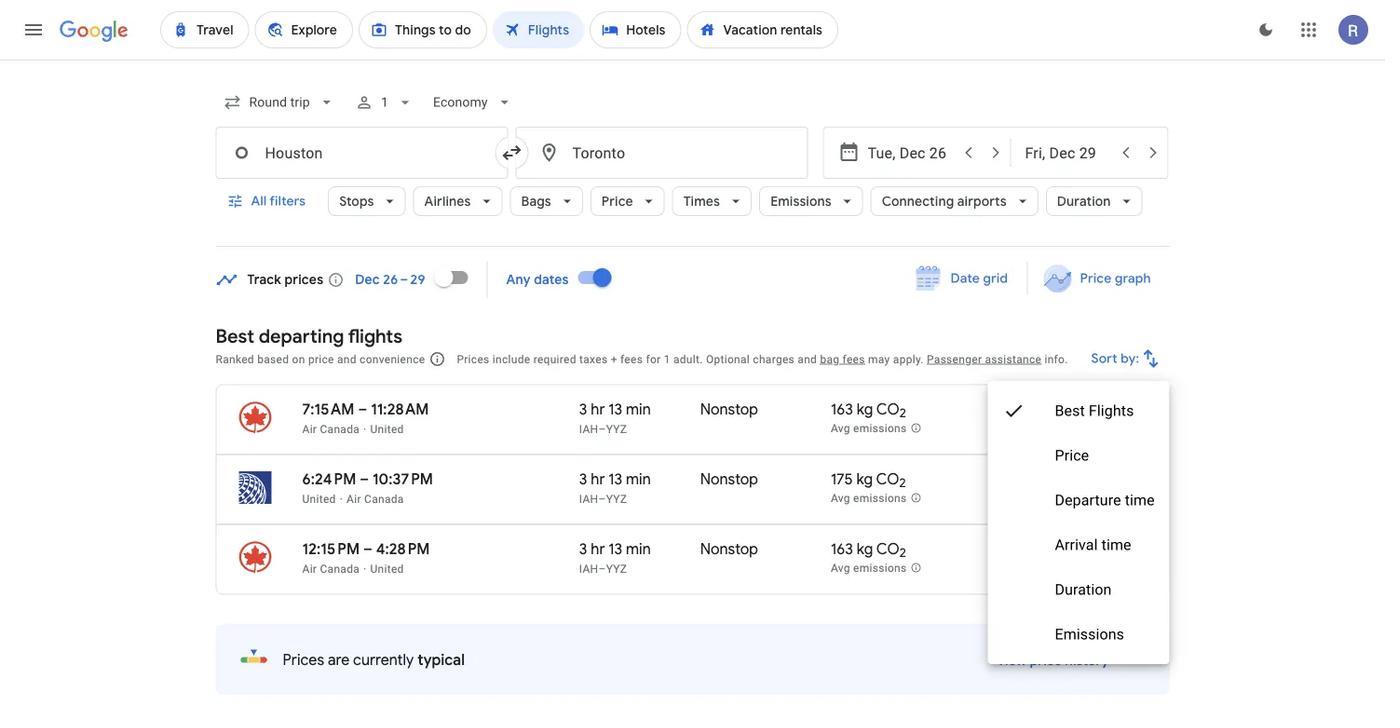Task type: describe. For each thing, give the bounding box(es) containing it.
537 US dollars text field
[[1061, 539, 1094, 558]]

6:24 pm
[[302, 469, 356, 489]]

Return text field
[[1025, 128, 1111, 178]]

total duration 3 hr 13 min. element for 10:37 pm
[[579, 469, 700, 491]]

include
[[493, 353, 530, 366]]

charges
[[753, 353, 795, 366]]

passenger assistance button
[[927, 353, 1042, 366]]

grid
[[983, 270, 1008, 287]]

air canada for 12:15 pm
[[302, 562, 360, 575]]

163 kg co 2 for $503
[[831, 400, 906, 421]]

track
[[247, 272, 281, 288]]

arrival
[[1055, 536, 1098, 554]]

Departure time: 7:15 AM. text field
[[302, 400, 355, 419]]

history
[[1065, 653, 1109, 669]]

2 fees from the left
[[843, 353, 865, 366]]

airlines button
[[413, 179, 503, 224]]

typical
[[418, 650, 465, 669]]

emissions inside select your sort order. menu
[[1055, 626, 1124, 643]]

iah for 11:28 am
[[579, 422, 598, 435]]

select your sort order. menu
[[988, 381, 1170, 664]]

by:
[[1121, 350, 1140, 367]]

learn more about tracked prices image
[[327, 272, 344, 288]]

bag
[[820, 353, 840, 366]]

1 fees from the left
[[620, 353, 643, 366]]

12:15 pm
[[302, 539, 360, 558]]

prices for prices are currently typical
[[283, 650, 324, 669]]

nonstop for $503
[[700, 400, 758, 419]]

all
[[251, 193, 267, 210]]

for
[[646, 353, 661, 366]]

hr for 12:15 pm – 4:28 pm
[[591, 539, 605, 558]]

change appearance image
[[1244, 7, 1288, 52]]

iah for 4:28 pm
[[579, 562, 598, 575]]

airports
[[957, 193, 1007, 210]]

track prices
[[247, 272, 324, 288]]

1 horizontal spatial price
[[1030, 653, 1062, 669]]

yyz for 4:28 pm
[[606, 562, 627, 575]]

date grid
[[951, 270, 1008, 287]]

13 for 7:15 am – 11:28 am
[[609, 400, 622, 419]]

round trip
[[1043, 493, 1094, 506]]

2 emissions from the top
[[853, 492, 907, 505]]

kg for $537
[[857, 539, 873, 558]]

2 nonstop flight. element from the top
[[700, 469, 758, 491]]

leaves george bush intercontinental airport at 7:15 am on tuesday, december 26 and arrives at toronto pearson international airport at 11:28 am on tuesday, december 26. element
[[302, 400, 429, 419]]

stops
[[339, 193, 374, 210]]

Departure text field
[[868, 128, 953, 178]]

min for 10:37 pm
[[626, 469, 651, 489]]

6:24 pm – 10:37 pm
[[302, 469, 433, 489]]

date
[[951, 270, 980, 287]]

3 for 11:28 am
[[579, 400, 587, 419]]

avg emissions for $537
[[831, 562, 907, 575]]

graph
[[1115, 270, 1151, 287]]

trip
[[1077, 493, 1094, 506]]

163 for $537
[[831, 539, 853, 558]]

 image inside best departing flights main content
[[340, 492, 343, 505]]

connecting
[[882, 193, 954, 210]]

price button
[[590, 179, 665, 224]]

2 nonstop from the top
[[700, 469, 758, 489]]

1 inside best departing flights main content
[[664, 353, 670, 366]]

175 kg co 2
[[831, 469, 906, 491]]

best departing flights main content
[[216, 255, 1170, 706]]

Departure time: 12:15 PM. text field
[[302, 539, 360, 558]]

sort by:
[[1092, 350, 1140, 367]]

all filters
[[251, 193, 306, 210]]

view price history image
[[1111, 638, 1156, 682]]

min for 4:28 pm
[[626, 539, 651, 558]]

learn more about ranking image
[[429, 351, 446, 367]]

on
[[292, 353, 305, 366]]

best for best departing flights
[[216, 324, 254, 348]]

air for 7:15 am
[[302, 422, 317, 435]]

airlines
[[424, 193, 471, 210]]

2 avg emissions from the top
[[831, 492, 907, 505]]

leaves george bush intercontinental airport at 6:24 pm on tuesday, december 26 and arrives at toronto pearson international airport at 10:37 pm on tuesday, december 26. element
[[302, 469, 433, 489]]

prices include required taxes + fees for 1 adult. optional charges and bag fees may apply. passenger assistance
[[457, 353, 1042, 366]]

best for best flights
[[1055, 402, 1085, 420]]

1 vertical spatial canada
[[364, 492, 404, 505]]

departure time
[[1055, 491, 1155, 509]]

7:15 am
[[302, 400, 355, 419]]

arrival time
[[1055, 536, 1131, 554]]

assistance
[[985, 353, 1042, 366]]

12:15 pm – 4:28 pm
[[302, 539, 430, 558]]

3 hr 13 min iah – yyz for 11:28 am
[[579, 400, 651, 435]]

7:15 am – 11:28 am
[[302, 400, 429, 419]]

Arrival time: 4:28 PM. text field
[[376, 539, 430, 558]]

2 for $503
[[900, 405, 906, 421]]

leaves george bush intercontinental airport at 12:15 pm on tuesday, december 26 and arrives at toronto pearson international airport at 4:28 pm on tuesday, december 26. element
[[302, 539, 430, 558]]

view
[[997, 653, 1027, 669]]

503 US dollars text field
[[1059, 400, 1094, 419]]

canada for 12:15 pm
[[320, 562, 360, 575]]

connecting airports
[[882, 193, 1007, 210]]

date grid button
[[902, 262, 1023, 295]]

any dates
[[506, 272, 569, 288]]

times button
[[672, 179, 752, 224]]

bags button
[[510, 179, 583, 224]]

are
[[328, 650, 350, 669]]

1 vertical spatial air
[[347, 492, 361, 505]]

dates
[[534, 272, 569, 288]]

price graph button
[[1031, 262, 1166, 295]]

convenience
[[360, 353, 425, 366]]

26 – 29
[[383, 272, 425, 288]]

1 inside popup button
[[381, 95, 388, 110]]

co inside 175 kg co 2
[[876, 469, 899, 489]]

1 vertical spatial united
[[302, 492, 336, 505]]

13 for 6:24 pm – 10:37 pm
[[609, 469, 622, 489]]

air canada for 7:15 am
[[302, 422, 360, 435]]

duration button
[[1046, 179, 1143, 224]]

10:37 pm
[[373, 469, 433, 489]]

13 for 12:15 pm – 4:28 pm
[[609, 539, 622, 558]]

price inside button
[[1080, 270, 1112, 287]]

loading results progress bar
[[0, 60, 1385, 63]]

departing
[[259, 324, 344, 348]]

flights
[[1089, 402, 1134, 420]]

3 for 10:37 pm
[[579, 469, 587, 489]]

apply.
[[893, 353, 924, 366]]

none search field containing all filters
[[216, 80, 1170, 247]]

best departing flights
[[216, 324, 403, 348]]

swap origin and destination. image
[[501, 142, 523, 164]]

avg emissions for $503
[[831, 422, 907, 435]]



Task type: vqa. For each thing, say whether or not it's contained in the screenshot.
the Price inside the popup button
yes



Task type: locate. For each thing, give the bounding box(es) containing it.
time right the $537
[[1101, 536, 1131, 554]]

0 vertical spatial co
[[876, 400, 900, 419]]

prices for prices include required taxes + fees for 1 adult. optional charges and bag fees may apply. passenger assistance
[[457, 353, 490, 366]]

united
[[370, 422, 404, 435], [302, 492, 336, 505], [370, 562, 404, 575]]

3 nonstop from the top
[[700, 539, 758, 558]]

0 vertical spatial nonstop
[[700, 400, 758, 419]]

may
[[868, 353, 890, 366]]

13
[[609, 400, 622, 419], [609, 469, 622, 489], [609, 539, 622, 558]]

ranked
[[216, 353, 254, 366]]

1 vertical spatial hr
[[591, 469, 605, 489]]

175
[[831, 469, 853, 489]]

price right on
[[308, 353, 334, 366]]

1 avg from the top
[[831, 422, 850, 435]]

3 yyz from the top
[[606, 562, 627, 575]]

min for 11:28 am
[[626, 400, 651, 419]]

nonstop for $537
[[700, 539, 758, 558]]

united for 12:15 pm
[[370, 562, 404, 575]]

2 2 from the top
[[899, 475, 906, 491]]

0 vertical spatial yyz
[[606, 422, 627, 435]]

and left bag
[[798, 353, 817, 366]]

taxes
[[579, 353, 608, 366]]

fees right bag
[[843, 353, 865, 366]]

flights
[[348, 324, 403, 348]]

kg right 175
[[856, 469, 873, 489]]

hr for 6:24 pm – 10:37 pm
[[591, 469, 605, 489]]

1 vertical spatial 3 hr 13 min iah – yyz
[[579, 469, 651, 505]]

2 vertical spatial 3 hr 13 min iah – yyz
[[579, 539, 651, 575]]

$503
[[1059, 400, 1094, 419]]

1 vertical spatial air canada
[[347, 492, 404, 505]]

all filters button
[[216, 179, 321, 224]]

yyz
[[606, 422, 627, 435], [606, 492, 627, 505], [606, 562, 627, 575]]

0 horizontal spatial and
[[337, 353, 357, 366]]

1
[[381, 95, 388, 110], [664, 353, 670, 366]]

co right 175
[[876, 469, 899, 489]]

round
[[1043, 493, 1074, 506]]

and
[[337, 353, 357, 366], [798, 353, 817, 366]]

0 vertical spatial 163 kg co 2
[[831, 400, 906, 421]]

passenger
[[927, 353, 982, 366]]

emissions inside "popup button"
[[770, 193, 832, 210]]

co
[[876, 400, 900, 419], [876, 469, 899, 489], [876, 539, 900, 558]]

iah
[[579, 422, 598, 435], [579, 492, 598, 505], [579, 562, 598, 575]]

canada for 7:15 am
[[320, 422, 360, 435]]

united for 7:15 am
[[370, 422, 404, 435]]

1 horizontal spatial 1
[[664, 353, 670, 366]]

2 vertical spatial nonstop
[[700, 539, 758, 558]]

$537
[[1061, 539, 1094, 558]]

3 2 from the top
[[900, 545, 906, 561]]

2 vertical spatial 2
[[900, 545, 906, 561]]

–
[[358, 400, 367, 419], [598, 422, 606, 435], [360, 469, 369, 489], [598, 492, 606, 505], [363, 539, 373, 558], [598, 562, 606, 575]]

0 vertical spatial prices
[[457, 353, 490, 366]]

1 yyz from the top
[[606, 422, 627, 435]]

1 vertical spatial duration
[[1055, 581, 1112, 599]]

2 vertical spatial avg emissions
[[831, 562, 907, 575]]

air down the leaves george bush intercontinental airport at 6:24 pm on tuesday, december 26 and arrives at toronto pearson international airport at 10:37 pm on tuesday, december 26. element
[[347, 492, 361, 505]]

ranked based on price and convenience
[[216, 353, 425, 366]]

emissions up history
[[1055, 626, 1124, 643]]

2 vertical spatial co
[[876, 539, 900, 558]]

0 vertical spatial avg emissions
[[831, 422, 907, 435]]

1 iah from the top
[[579, 422, 598, 435]]

1 vertical spatial avg
[[831, 492, 850, 505]]

nonstop
[[700, 400, 758, 419], [700, 469, 758, 489], [700, 539, 758, 558]]

times
[[684, 193, 720, 210]]

1 3 hr 13 min iah – yyz from the top
[[579, 400, 651, 435]]

163 kg co 2 down 175 kg co 2 at right
[[831, 539, 906, 561]]

1 emissions from the top
[[853, 422, 907, 435]]

departure
[[1055, 491, 1121, 509]]

kg down "may"
[[857, 400, 873, 419]]

best inside radio item
[[1055, 402, 1085, 420]]

price
[[602, 193, 633, 210], [1080, 270, 1112, 287], [1055, 447, 1089, 464]]

iah for 10:37 pm
[[579, 492, 598, 505]]

0 horizontal spatial fees
[[620, 353, 643, 366]]

2 3 hr 13 min iah – yyz from the top
[[579, 469, 651, 505]]

0 vertical spatial total duration 3 hr 13 min. element
[[579, 400, 700, 422]]

1 vertical spatial 163 kg co 2
[[831, 539, 906, 561]]

price graph
[[1080, 270, 1151, 287]]

filters
[[270, 193, 306, 210]]

163 down 175
[[831, 539, 853, 558]]

1 horizontal spatial fees
[[843, 353, 865, 366]]

2 total duration 3 hr 13 min. element from the top
[[579, 469, 700, 491]]

time for departure time
[[1125, 491, 1155, 509]]

air canada down the leaves george bush intercontinental airport at 6:24 pm on tuesday, december 26 and arrives at toronto pearson international airport at 10:37 pm on tuesday, december 26. element
[[347, 492, 404, 505]]

time
[[1125, 491, 1155, 509], [1101, 536, 1131, 554]]

2 vertical spatial 3
[[579, 539, 587, 558]]

1 vertical spatial iah
[[579, 492, 598, 505]]

fees right +
[[620, 353, 643, 366]]

dec
[[355, 272, 380, 288]]

1 163 from the top
[[831, 400, 853, 419]]

3 iah from the top
[[579, 562, 598, 575]]

price right view
[[1030, 653, 1062, 669]]

1 vertical spatial nonstop
[[700, 469, 758, 489]]

0 vertical spatial 163
[[831, 400, 853, 419]]

2
[[900, 405, 906, 421], [899, 475, 906, 491], [900, 545, 906, 561]]

adult.
[[673, 353, 703, 366]]

price right bags popup button
[[602, 193, 633, 210]]

None field
[[216, 86, 344, 119], [426, 86, 521, 119], [216, 86, 344, 119], [426, 86, 521, 119]]

0 vertical spatial 3 hr 13 min iah – yyz
[[579, 400, 651, 435]]

prices
[[285, 272, 324, 288]]

yyz for 11:28 am
[[606, 422, 627, 435]]

3 3 hr 13 min iah – yyz from the top
[[579, 539, 651, 575]]

1 vertical spatial 3
[[579, 469, 587, 489]]

duration down 537 us dollars text field
[[1055, 581, 1112, 599]]

1 2 from the top
[[900, 405, 906, 421]]

163 kg co 2 for $537
[[831, 539, 906, 561]]

2 vertical spatial hr
[[591, 539, 605, 558]]

view price history
[[997, 653, 1109, 669]]

optional
[[706, 353, 750, 366]]

emissions button
[[759, 179, 863, 224]]

fees
[[620, 353, 643, 366], [843, 353, 865, 366]]

2 vertical spatial total duration 3 hr 13 min. element
[[579, 539, 700, 561]]

price up round trip
[[1055, 447, 1089, 464]]

co down "may"
[[876, 400, 900, 419]]

2 vertical spatial emissions
[[853, 562, 907, 575]]

1 vertical spatial emissions
[[1055, 626, 1124, 643]]

0 vertical spatial min
[[626, 400, 651, 419]]

3 hr 13 min iah – yyz for 10:37 pm
[[579, 469, 651, 505]]

best flights radio item
[[988, 388, 1170, 433]]

1 vertical spatial 2
[[899, 475, 906, 491]]

1 vertical spatial min
[[626, 469, 651, 489]]

canada down 6:24 pm – 10:37 pm
[[364, 492, 404, 505]]

find the best price region
[[216, 255, 1170, 310]]

2 vertical spatial united
[[370, 562, 404, 575]]

nonstop flight. element for $503
[[700, 400, 758, 422]]

3 for 4:28 pm
[[579, 539, 587, 558]]

2 13 from the top
[[609, 469, 622, 489]]

1 horizontal spatial prices
[[457, 353, 490, 366]]

1 nonstop from the top
[[700, 400, 758, 419]]

2 inside 175 kg co 2
[[899, 475, 906, 491]]

3 hr 13 min iah – yyz
[[579, 400, 651, 435], [579, 469, 651, 505], [579, 539, 651, 575]]

air for 12:15 pm
[[302, 562, 317, 575]]

2 vertical spatial avg
[[831, 562, 850, 575]]

3 hr 13 min iah – yyz for 4:28 pm
[[579, 539, 651, 575]]

2 vertical spatial kg
[[857, 539, 873, 558]]

required
[[533, 353, 576, 366]]

3 13 from the top
[[609, 539, 622, 558]]

0 horizontal spatial best
[[216, 324, 254, 348]]

1 vertical spatial 163
[[831, 539, 853, 558]]

co down 175 kg co 2 at right
[[876, 539, 900, 558]]

3 emissions from the top
[[853, 562, 907, 575]]

kg for $503
[[857, 400, 873, 419]]

2 down 175 kg co 2 at right
[[900, 545, 906, 561]]

nonstop flight. element
[[700, 400, 758, 422], [700, 469, 758, 491], [700, 539, 758, 561]]

1 vertical spatial total duration 3 hr 13 min. element
[[579, 469, 700, 491]]

based
[[257, 353, 289, 366]]

163 for $503
[[831, 400, 853, 419]]

2 vertical spatial iah
[[579, 562, 598, 575]]

duration inside select your sort order. menu
[[1055, 581, 1112, 599]]

2 163 from the top
[[831, 539, 853, 558]]

air canada down 7:15 am text box
[[302, 422, 360, 435]]

united down departure time: 6:24 pm. text box
[[302, 492, 336, 505]]

avg for $537
[[831, 562, 850, 575]]

0 horizontal spatial emissions
[[770, 193, 832, 210]]

2 vertical spatial yyz
[[606, 562, 627, 575]]

best
[[216, 324, 254, 348], [1055, 402, 1085, 420]]

0 vertical spatial iah
[[579, 422, 598, 435]]

3 nonstop flight. element from the top
[[700, 539, 758, 561]]

1 vertical spatial avg emissions
[[831, 492, 907, 505]]

duration down return text field
[[1057, 193, 1111, 210]]

canada down 'departure time: 12:15 pm.' text box on the left bottom of page
[[320, 562, 360, 575]]

kg
[[857, 400, 873, 419], [856, 469, 873, 489], [857, 539, 873, 558]]

air canada down 'departure time: 12:15 pm.' text box on the left bottom of page
[[302, 562, 360, 575]]

any
[[506, 272, 531, 288]]

0 vertical spatial price
[[602, 193, 633, 210]]

0 vertical spatial kg
[[857, 400, 873, 419]]

2 and from the left
[[798, 353, 817, 366]]

163
[[831, 400, 853, 419], [831, 539, 853, 558]]

3 avg emissions from the top
[[831, 562, 907, 575]]

2 avg from the top
[[831, 492, 850, 505]]

0 vertical spatial best
[[216, 324, 254, 348]]

0 vertical spatial air
[[302, 422, 317, 435]]

3 avg from the top
[[831, 562, 850, 575]]

0 vertical spatial avg
[[831, 422, 850, 435]]

1 vertical spatial nonstop flight. element
[[700, 469, 758, 491]]

emissions
[[853, 422, 907, 435], [853, 492, 907, 505], [853, 562, 907, 575]]

Departure time: 6:24 PM. text field
[[302, 469, 356, 489]]

11:28 am
[[371, 400, 429, 419]]

0 vertical spatial air canada
[[302, 422, 360, 435]]

2 vertical spatial min
[[626, 539, 651, 558]]

price inside select your sort order. menu
[[1055, 447, 1089, 464]]

prices are currently typical
[[283, 650, 465, 669]]

time right departure
[[1125, 491, 1155, 509]]

1 horizontal spatial best
[[1055, 402, 1085, 420]]

0 vertical spatial price
[[308, 353, 334, 366]]

1 vertical spatial time
[[1101, 536, 1131, 554]]

1 avg emissions from the top
[[831, 422, 907, 435]]

0 horizontal spatial price
[[308, 353, 334, 366]]

stops button
[[328, 179, 406, 224]]

1 vertical spatial prices
[[283, 650, 324, 669]]

prices
[[457, 353, 490, 366], [283, 650, 324, 669]]

0 horizontal spatial 1
[[381, 95, 388, 110]]

air
[[302, 422, 317, 435], [347, 492, 361, 505], [302, 562, 317, 575]]

currently
[[353, 650, 414, 669]]

prices left are
[[283, 650, 324, 669]]

min
[[626, 400, 651, 419], [626, 469, 651, 489], [626, 539, 651, 558]]

air canada
[[302, 422, 360, 435], [347, 492, 404, 505], [302, 562, 360, 575]]

main menu image
[[22, 19, 45, 41]]

3 total duration 3 hr 13 min. element from the top
[[579, 539, 700, 561]]

2 vertical spatial air canada
[[302, 562, 360, 575]]

avg
[[831, 422, 850, 435], [831, 492, 850, 505], [831, 562, 850, 575]]

1 total duration 3 hr 13 min. element from the top
[[579, 400, 700, 422]]

1 vertical spatial price
[[1030, 653, 1062, 669]]

0 vertical spatial united
[[370, 422, 404, 435]]

3
[[579, 400, 587, 419], [579, 469, 587, 489], [579, 539, 587, 558]]

1 kg from the top
[[857, 400, 873, 419]]

kg down 175 kg co 2 at right
[[857, 539, 873, 558]]

0 vertical spatial 13
[[609, 400, 622, 419]]

2 min from the top
[[626, 469, 651, 489]]

0 vertical spatial hr
[[591, 400, 605, 419]]

1 horizontal spatial emissions
[[1055, 626, 1124, 643]]

0 vertical spatial time
[[1125, 491, 1155, 509]]

co for $503
[[876, 400, 900, 419]]

0 vertical spatial nonstop flight. element
[[700, 400, 758, 422]]

2 co from the top
[[876, 469, 899, 489]]

1 vertical spatial 1
[[664, 353, 670, 366]]

united down 11:28 am
[[370, 422, 404, 435]]

1 min from the top
[[626, 400, 651, 419]]

bags
[[521, 193, 551, 210]]

time for arrival time
[[1101, 536, 1131, 554]]

1 hr from the top
[[591, 400, 605, 419]]

0 vertical spatial duration
[[1057, 193, 1111, 210]]

3 co from the top
[[876, 539, 900, 558]]

dec 26 – 29
[[355, 272, 425, 288]]

2 vertical spatial canada
[[320, 562, 360, 575]]

3 3 from the top
[[579, 539, 587, 558]]

1 vertical spatial best
[[1055, 402, 1085, 420]]

3 kg from the top
[[857, 539, 873, 558]]

None search field
[[216, 80, 1170, 247]]

2 down apply.
[[900, 405, 906, 421]]

3 min from the top
[[626, 539, 651, 558]]

2 yyz from the top
[[606, 492, 627, 505]]

Arrival time: 10:37 PM. text field
[[373, 469, 433, 489]]

emissions right times popup button
[[770, 193, 832, 210]]

2 vertical spatial nonstop flight. element
[[700, 539, 758, 561]]

0 horizontal spatial prices
[[283, 650, 324, 669]]

None text field
[[216, 127, 508, 179], [516, 127, 808, 179], [216, 127, 508, 179], [516, 127, 808, 179]]

2 vertical spatial 13
[[609, 539, 622, 558]]

total duration 3 hr 13 min. element for 4:28 pm
[[579, 539, 700, 561]]

1 vertical spatial kg
[[856, 469, 873, 489]]

1 vertical spatial yyz
[[606, 492, 627, 505]]

canada
[[320, 422, 360, 435], [364, 492, 404, 505], [320, 562, 360, 575]]

emissions for $503
[[853, 422, 907, 435]]

+
[[611, 353, 617, 366]]

sort by: button
[[1084, 336, 1170, 381]]

2 right 175
[[899, 475, 906, 491]]

united down 4:28 pm
[[370, 562, 404, 575]]

 image
[[340, 492, 343, 505]]

hr
[[591, 400, 605, 419], [591, 469, 605, 489], [591, 539, 605, 558]]

yyz for 10:37 pm
[[606, 492, 627, 505]]

0 vertical spatial 2
[[900, 405, 906, 421]]

hr for 7:15 am – 11:28 am
[[591, 400, 605, 419]]

1 vertical spatial co
[[876, 469, 899, 489]]

Arrival time: 11:28 AM. text field
[[371, 400, 429, 419]]

co for $537
[[876, 539, 900, 558]]

1 nonstop flight. element from the top
[[700, 400, 758, 422]]

air down "7:15 am"
[[302, 422, 317, 435]]

1 163 kg co 2 from the top
[[831, 400, 906, 421]]

163 kg co 2
[[831, 400, 906, 421], [831, 539, 906, 561]]

0 vertical spatial emissions
[[853, 422, 907, 435]]

price
[[308, 353, 334, 366], [1030, 653, 1062, 669]]

total duration 3 hr 13 min. element
[[579, 400, 700, 422], [579, 469, 700, 491], [579, 539, 700, 561]]

1 horizontal spatial and
[[798, 353, 817, 366]]

4:28 pm
[[376, 539, 430, 558]]

1 vertical spatial 13
[[609, 469, 622, 489]]

1 3 from the top
[[579, 400, 587, 419]]

1 and from the left
[[337, 353, 357, 366]]

bag fees button
[[820, 353, 865, 366]]

air down 12:15 pm
[[302, 562, 317, 575]]

3 hr from the top
[[591, 539, 605, 558]]

canada down 7:15 am text box
[[320, 422, 360, 435]]

best left flights at bottom
[[1055, 402, 1085, 420]]

and down flights in the left top of the page
[[337, 353, 357, 366]]

connecting airports button
[[871, 179, 1039, 224]]

price left graph
[[1080, 270, 1112, 287]]

sort
[[1092, 350, 1118, 367]]

nonstop flight. element for $537
[[700, 539, 758, 561]]

163 kg co 2 down "may"
[[831, 400, 906, 421]]

0 vertical spatial emissions
[[770, 193, 832, 210]]

avg for $503
[[831, 422, 850, 435]]

best flights
[[1055, 402, 1134, 420]]

1 vertical spatial price
[[1080, 270, 1112, 287]]

price inside popup button
[[602, 193, 633, 210]]

2 163 kg co 2 from the top
[[831, 539, 906, 561]]

emissions for $537
[[853, 562, 907, 575]]

2 vertical spatial price
[[1055, 447, 1089, 464]]

0 vertical spatial 3
[[579, 400, 587, 419]]

0 vertical spatial canada
[[320, 422, 360, 435]]

163 down bag fees button
[[831, 400, 853, 419]]

prices right learn more about ranking icon
[[457, 353, 490, 366]]

1 vertical spatial emissions
[[853, 492, 907, 505]]

1 13 from the top
[[609, 400, 622, 419]]

2 vertical spatial air
[[302, 562, 317, 575]]

duration inside popup button
[[1057, 193, 1111, 210]]

kg inside 175 kg co 2
[[856, 469, 873, 489]]

2 3 from the top
[[579, 469, 587, 489]]

2 kg from the top
[[856, 469, 873, 489]]

2 iah from the top
[[579, 492, 598, 505]]

avg emissions
[[831, 422, 907, 435], [831, 492, 907, 505], [831, 562, 907, 575]]

2 hr from the top
[[591, 469, 605, 489]]

1 co from the top
[[876, 400, 900, 419]]

1 button
[[347, 80, 422, 125]]

best up ranked
[[216, 324, 254, 348]]

emissions
[[770, 193, 832, 210], [1055, 626, 1124, 643]]

0 vertical spatial 1
[[381, 95, 388, 110]]

total duration 3 hr 13 min. element for 11:28 am
[[579, 400, 700, 422]]

2 for $537
[[900, 545, 906, 561]]



